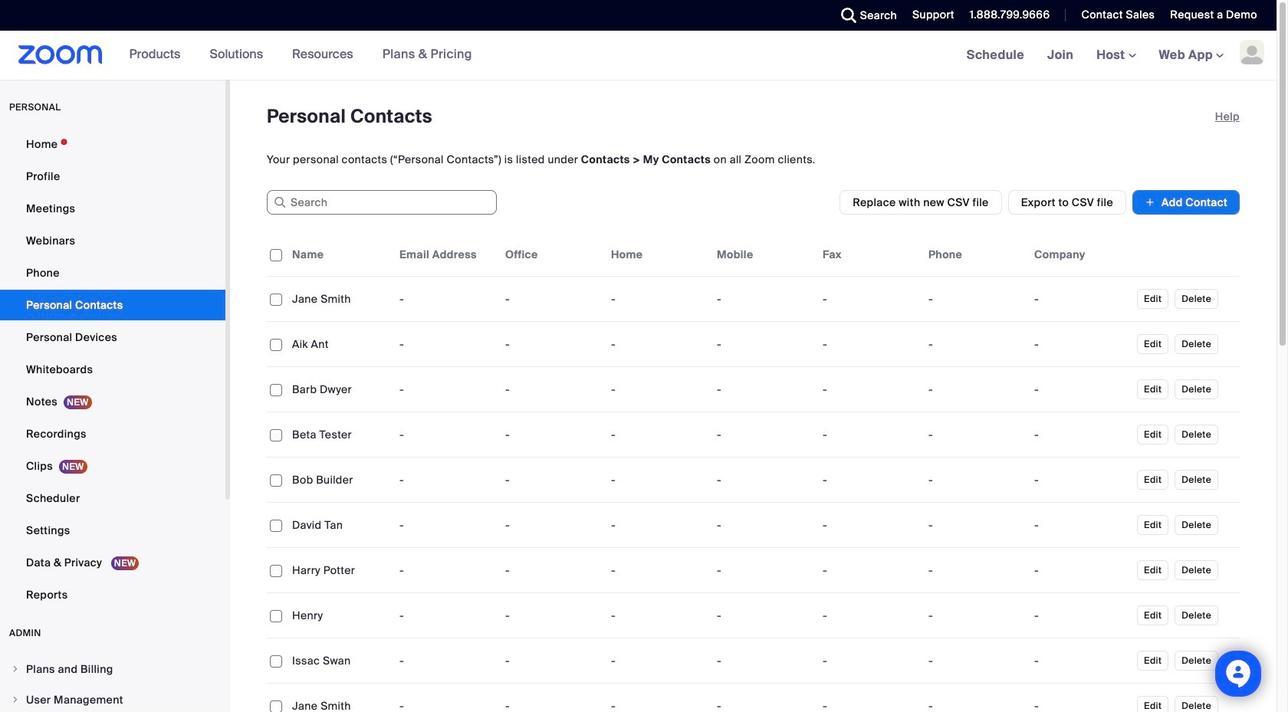 Task type: vqa. For each thing, say whether or not it's contained in the screenshot.
endless!
no



Task type: describe. For each thing, give the bounding box(es) containing it.
Search Contacts Input text field
[[267, 190, 497, 215]]

1 menu item from the top
[[0, 655, 226, 684]]

personal menu menu
[[0, 129, 226, 612]]



Task type: locate. For each thing, give the bounding box(es) containing it.
0 vertical spatial right image
[[11, 665, 20, 674]]

profile picture image
[[1240, 40, 1265, 64]]

2 right image from the top
[[11, 696, 20, 705]]

0 vertical spatial menu item
[[0, 655, 226, 684]]

2 menu item from the top
[[0, 686, 226, 713]]

cell
[[286, 284, 394, 315], [394, 284, 499, 315], [286, 329, 394, 360], [394, 329, 499, 360], [286, 374, 394, 405], [394, 374, 499, 405], [286, 420, 394, 450], [394, 420, 499, 450], [286, 465, 394, 496], [394, 465, 499, 496], [286, 510, 394, 541], [394, 510, 499, 541], [286, 555, 394, 586], [394, 555, 499, 586]]

1 vertical spatial menu item
[[0, 686, 226, 713]]

1 vertical spatial right image
[[11, 696, 20, 705]]

add image
[[1145, 195, 1156, 210]]

1 right image from the top
[[11, 665, 20, 674]]

admin menu menu
[[0, 655, 226, 713]]

menu item
[[0, 655, 226, 684], [0, 686, 226, 713]]

banner
[[0, 31, 1277, 81]]

zoom logo image
[[18, 45, 102, 64]]

application
[[267, 233, 1252, 713]]

meetings navigation
[[956, 31, 1277, 81]]

product information navigation
[[102, 31, 484, 80]]

right image
[[11, 665, 20, 674], [11, 696, 20, 705]]



